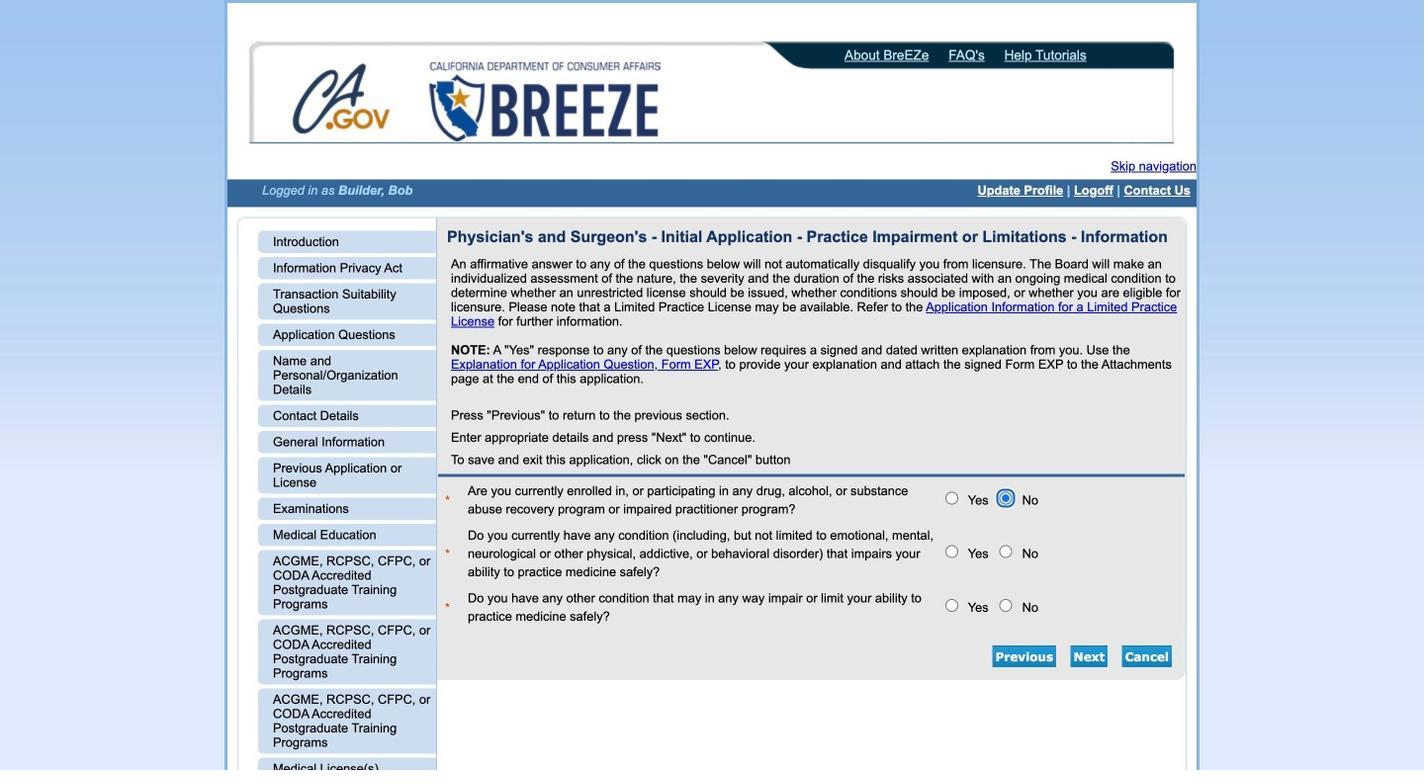 Task type: locate. For each thing, give the bounding box(es) containing it.
  radio
[[946, 492, 959, 505], [1000, 546, 1013, 559], [946, 599, 959, 612], [1000, 599, 1013, 612]]

state of california breeze image
[[425, 62, 665, 141]]

0 horizontal spatial   radio
[[946, 546, 959, 559]]

  radio
[[1000, 492, 1013, 505], [946, 546, 959, 559]]

ca.gov image
[[292, 62, 393, 140]]

1 horizontal spatial   radio
[[1000, 492, 1013, 505]]

None submit
[[993, 646, 1057, 668], [1071, 646, 1108, 668], [1123, 646, 1173, 668], [993, 646, 1057, 668], [1071, 646, 1108, 668], [1123, 646, 1173, 668]]



Task type: vqa. For each thing, say whether or not it's contained in the screenshot.
submit
yes



Task type: describe. For each thing, give the bounding box(es) containing it.
1 vertical spatial   radio
[[946, 546, 959, 559]]

0 vertical spatial   radio
[[1000, 492, 1013, 505]]



